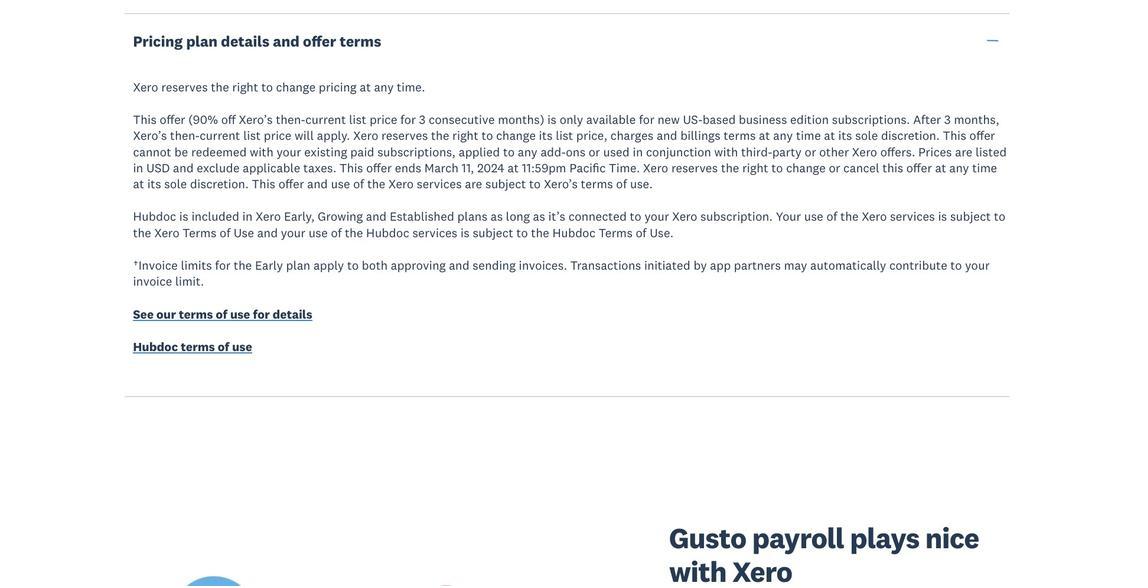 Task type: describe. For each thing, give the bounding box(es) containing it.
growing
[[318, 209, 363, 225]]

time.
[[397, 79, 425, 95]]

redeemed
[[191, 144, 247, 160]]

invoice
[[133, 274, 172, 290]]

of down see our terms of use for details link
[[218, 339, 230, 355]]

0 horizontal spatial in
[[133, 160, 143, 176]]

based
[[703, 112, 736, 128]]

connected
[[569, 209, 627, 225]]

hubdoc inside hubdoc terms of use link
[[133, 339, 178, 355]]

services up contribute on the top right
[[891, 209, 936, 225]]

this down paid on the left top of the page
[[340, 160, 363, 176]]

at right 2024
[[508, 160, 519, 176]]

0 vertical spatial time
[[797, 128, 822, 144]]

pricing
[[133, 32, 183, 51]]

and inside '†invoice limits for the early plan apply to both approving and sending invoices. transactions initiated by app partners may automatically contribute to your invoice limit.'
[[449, 258, 470, 274]]

usd
[[146, 160, 170, 176]]

sending
[[473, 258, 516, 274]]

1 vertical spatial price
[[264, 128, 292, 144]]

both
[[362, 258, 388, 274]]

use.
[[631, 176, 653, 192]]

see
[[133, 307, 154, 323]]

long
[[506, 209, 530, 225]]

1 horizontal spatial sole
[[856, 128, 879, 144]]

the down consecutive
[[431, 128, 450, 144]]

and right use on the left of the page
[[257, 225, 278, 241]]

of down paid on the left top of the page
[[353, 176, 364, 192]]

gusto
[[670, 521, 747, 557]]

plans
[[458, 209, 488, 225]]

any up '11:59pm'
[[518, 144, 538, 160]]

offer down months,
[[970, 128, 996, 144]]

edition
[[791, 112, 829, 128]]

transactions
[[571, 258, 642, 274]]

this up cannot
[[133, 112, 157, 128]]

of right your
[[827, 209, 838, 225]]

2 vertical spatial change
[[787, 160, 826, 176]]

offer down prices
[[907, 160, 933, 176]]

the up 'subscription.'
[[721, 160, 740, 176]]

gusto payroll plays nice with xero
[[670, 521, 980, 587]]

use inside this offer (90% off xero's then-current list price for 3 consecutive months) is only available for new us-based business edition subscriptions. after 3 months, xero's then-current list price will apply. xero reserves the right to change its list price, charges and billings terms at any time at its sole discretion. this offer cannot be redeemed with your existing paid subscriptions, applied to any add-ons or used in conjunction with third-party or other xero offers. prices are listed in usd and exclude applicable taxes. this offer ends march 11, 2024 at 11:59pm pacific time. xero reserves the right to change or cancel this offer at any time at its sole discretion. this offer and use of the xero services are subject to xero's terms of use.
[[331, 176, 350, 192]]

partners
[[734, 258, 781, 274]]

terms inside see our terms of use for details link
[[179, 307, 213, 323]]

1 horizontal spatial discretion.
[[882, 128, 940, 144]]

of left use.
[[636, 225, 647, 241]]

plan inside dropdown button
[[186, 32, 218, 51]]

your
[[776, 209, 802, 225]]

1 horizontal spatial or
[[805, 144, 817, 160]]

details inside dropdown button
[[221, 32, 270, 51]]

us-
[[683, 112, 703, 128]]

used
[[604, 144, 630, 160]]

†invoice
[[133, 258, 178, 274]]

subscription.
[[701, 209, 773, 225]]

your down 'early,'
[[281, 225, 306, 241]]

hubdoc terms of use link
[[133, 339, 252, 358]]

any left time.
[[374, 79, 394, 95]]

pricing plan details and offer terms element
[[113, 71, 1022, 398]]

for down early
[[253, 307, 270, 323]]

of left use on the left of the page
[[220, 225, 231, 241]]

0 horizontal spatial xero's
[[133, 128, 167, 144]]

pricing
[[319, 79, 357, 95]]

0 vertical spatial current
[[306, 112, 346, 128]]

1 horizontal spatial xero's
[[239, 112, 273, 128]]

new
[[658, 112, 680, 128]]

plan inside '†invoice limits for the early plan apply to both approving and sending invoices. transactions initiated by app partners may automatically contribute to your invoice limit.'
[[286, 258, 311, 274]]

early
[[255, 258, 283, 274]]

pricing plan details and offer terms
[[133, 32, 382, 51]]

1 vertical spatial discretion.
[[190, 176, 249, 192]]

†invoice limits for the early plan apply to both approving and sending invoices. transactions initiated by app partners may automatically contribute to your invoice limit.
[[133, 258, 990, 290]]

11,
[[462, 160, 474, 176]]

use down 'early,'
[[309, 225, 328, 241]]

subscriptions,
[[378, 144, 456, 160]]

app
[[711, 258, 731, 274]]

after
[[914, 112, 942, 128]]

available
[[587, 112, 636, 128]]

apply.
[[317, 128, 350, 144]]

other
[[820, 144, 850, 160]]

invoices.
[[519, 258, 568, 274]]

our
[[157, 307, 176, 323]]

ons
[[566, 144, 586, 160]]

11:59pm
[[522, 160, 567, 176]]

pacific
[[570, 160, 606, 176]]

cancel
[[844, 160, 880, 176]]

use down see our terms of use for details link
[[232, 339, 252, 355]]

services down established
[[413, 225, 458, 241]]

taxes.
[[304, 160, 337, 176]]

automatically
[[811, 258, 887, 274]]

hubdoc down it's
[[553, 225, 596, 241]]

applied
[[459, 144, 500, 160]]

1 vertical spatial time
[[973, 160, 998, 176]]

2 horizontal spatial reserves
[[672, 160, 718, 176]]

initiated
[[645, 258, 691, 274]]

0 vertical spatial reserves
[[161, 79, 208, 95]]

with inside gusto payroll plays nice with xero
[[670, 554, 727, 587]]

at up other
[[825, 128, 836, 144]]

the up automatically
[[841, 209, 859, 225]]

included
[[192, 209, 239, 225]]

2 horizontal spatial right
[[743, 160, 769, 176]]

hubdoc terms of use
[[133, 339, 252, 355]]

2 terms from the left
[[599, 225, 633, 241]]

0 horizontal spatial then-
[[170, 128, 200, 144]]

2 3 from the left
[[945, 112, 951, 128]]

paid
[[351, 144, 375, 160]]

at down cannot
[[133, 176, 144, 192]]

by
[[694, 258, 707, 274]]

(90%
[[189, 112, 218, 128]]

1 vertical spatial details
[[273, 307, 313, 323]]

1 horizontal spatial then-
[[276, 112, 306, 128]]

of down growing
[[331, 225, 342, 241]]

in inside the hubdoc is included in xero early, growing and established plans as long as it's connected to your xero subscription. your use of the xero services is subject to the xero terms of use and your use of the hubdoc services is subject to the hubdoc terms of use.
[[243, 209, 253, 225]]

this
[[883, 160, 904, 176]]

payroll
[[753, 521, 845, 557]]

approving
[[391, 258, 446, 274]]

the down growing
[[345, 225, 363, 241]]

terms inside pricing plan details and offer terms dropdown button
[[340, 32, 382, 51]]

it's
[[549, 209, 566, 225]]

months,
[[955, 112, 1000, 128]]

1 horizontal spatial list
[[349, 112, 367, 128]]

your inside this offer (90% off xero's then-current list price for 3 consecutive months) is only available for new us-based business edition subscriptions. after 3 months, xero's then-current list price will apply. xero reserves the right to change its list price, charges and billings terms at any time at its sole discretion. this offer cannot be redeemed with your existing paid subscriptions, applied to any add-ons or used in conjunction with third-party or other xero offers. prices are listed in usd and exclude applicable taxes. this offer ends march 11, 2024 at 11:59pm pacific time. xero reserves the right to change or cancel this offer at any time at its sole discretion. this offer and use of the xero services are subject to xero's terms of use.
[[277, 144, 301, 160]]

1 vertical spatial right
[[453, 128, 479, 144]]

prices
[[919, 144, 953, 160]]

march
[[425, 160, 459, 176]]

applicable
[[243, 160, 300, 176]]

the up off at the left
[[211, 79, 229, 95]]

1 horizontal spatial are
[[956, 144, 973, 160]]

is left "included" on the left top
[[179, 209, 188, 225]]

hubdoc up both
[[366, 225, 410, 241]]

offer down paid on the left top of the page
[[366, 160, 392, 176]]

for up charges
[[639, 112, 655, 128]]



Task type: vqa. For each thing, say whether or not it's contained in the screenshot.
OVER for 19
no



Task type: locate. For each thing, give the bounding box(es) containing it.
1 horizontal spatial plan
[[286, 258, 311, 274]]

2 horizontal spatial list
[[556, 128, 574, 144]]

its down usd
[[147, 176, 161, 192]]

0 vertical spatial discretion.
[[882, 128, 940, 144]]

limit.
[[175, 274, 204, 290]]

list up redeemed
[[243, 128, 261, 144]]

1 horizontal spatial in
[[243, 209, 253, 225]]

the down it's
[[531, 225, 550, 241]]

for down time.
[[401, 112, 416, 128]]

3
[[419, 112, 426, 128], [945, 112, 951, 128]]

services
[[417, 176, 462, 192], [891, 209, 936, 225], [413, 225, 458, 241]]

2 horizontal spatial change
[[787, 160, 826, 176]]

0 horizontal spatial price
[[264, 128, 292, 144]]

current up redeemed
[[200, 128, 240, 144]]

your
[[277, 144, 301, 160], [645, 209, 670, 225], [281, 225, 306, 241], [966, 258, 990, 274]]

price left will
[[264, 128, 292, 144]]

plays
[[851, 521, 920, 557]]

xero's
[[239, 112, 273, 128], [133, 128, 167, 144], [544, 176, 578, 192]]

time down listed
[[973, 160, 998, 176]]

time down edition
[[797, 128, 822, 144]]

reserves down conjunction
[[672, 160, 718, 176]]

billings
[[681, 128, 721, 144]]

xero and gusto brands image
[[125, 514, 556, 587]]

1 vertical spatial reserves
[[382, 128, 428, 144]]

or down price,
[[589, 144, 601, 160]]

xero's up cannot
[[133, 128, 167, 144]]

services down "march"
[[417, 176, 462, 192]]

in left usd
[[133, 160, 143, 176]]

listed
[[976, 144, 1007, 160]]

right
[[232, 79, 258, 95], [453, 128, 479, 144], [743, 160, 769, 176]]

any
[[374, 79, 394, 95], [774, 128, 793, 144], [518, 144, 538, 160], [950, 160, 970, 176]]

change
[[276, 79, 316, 95], [497, 128, 536, 144], [787, 160, 826, 176]]

0 horizontal spatial time
[[797, 128, 822, 144]]

list up apply.
[[349, 112, 367, 128]]

xero inside gusto payroll plays nice with xero
[[733, 554, 793, 587]]

and right growing
[[366, 209, 387, 225]]

this offer (90% off xero's then-current list price for 3 consecutive months) is only available for new us-based business edition subscriptions. after 3 months, xero's then-current list price will apply. xero reserves the right to change its list price, charges and billings terms at any time at its sole discretion. this offer cannot be redeemed with your existing paid subscriptions, applied to any add-ons or used in conjunction with third-party or other xero offers. prices are listed in usd and exclude applicable taxes. this offer ends march 11, 2024 at 11:59pm pacific time. xero reserves the right to change or cancel this offer at any time at its sole discretion. this offer and use of the xero services are subject to xero's terms of use.
[[133, 112, 1007, 192]]

see our terms of use for details link
[[133, 307, 313, 325]]

then-
[[276, 112, 306, 128], [170, 128, 200, 144]]

2 horizontal spatial in
[[633, 144, 643, 160]]

use
[[234, 225, 254, 241]]

hubdoc up †invoice
[[133, 209, 176, 225]]

2 vertical spatial xero's
[[544, 176, 578, 192]]

0 horizontal spatial terms
[[183, 225, 217, 241]]

1 horizontal spatial reserves
[[382, 128, 428, 144]]

terms right our
[[179, 307, 213, 323]]

hubdoc down our
[[133, 339, 178, 355]]

terms up third- on the top right of the page
[[724, 128, 756, 144]]

are
[[956, 144, 973, 160], [465, 176, 483, 192]]

1 horizontal spatial terms
[[599, 225, 633, 241]]

then- up be
[[170, 128, 200, 144]]

1 vertical spatial change
[[497, 128, 536, 144]]

offer up pricing
[[303, 32, 336, 51]]

as left it's
[[533, 209, 546, 225]]

terms
[[183, 225, 217, 241], [599, 225, 633, 241]]

terms down pacific
[[581, 176, 613, 192]]

1 horizontal spatial its
[[539, 128, 553, 144]]

2 horizontal spatial or
[[829, 160, 841, 176]]

or
[[589, 144, 601, 160], [805, 144, 817, 160], [829, 160, 841, 176]]

0 horizontal spatial or
[[589, 144, 601, 160]]

party
[[773, 144, 802, 160]]

terms up pricing
[[340, 32, 382, 51]]

0 horizontal spatial its
[[147, 176, 161, 192]]

at down prices
[[936, 160, 947, 176]]

this down applicable in the left top of the page
[[252, 176, 276, 192]]

2024
[[478, 160, 505, 176]]

your up use.
[[645, 209, 670, 225]]

any down prices
[[950, 160, 970, 176]]

subject inside this offer (90% off xero's then-current list price for 3 consecutive months) is only available for new us-based business edition subscriptions. after 3 months, xero's then-current list price will apply. xero reserves the right to change its list price, charges and billings terms at any time at its sole discretion. this offer cannot be redeemed with your existing paid subscriptions, applied to any add-ons or used in conjunction with third-party or other xero offers. prices are listed in usd and exclude applicable taxes. this offer ends march 11, 2024 at 11:59pm pacific time. xero reserves the right to change or cancel this offer at any time at its sole discretion. this offer and use of the xero services are subject to xero's terms of use.
[[486, 176, 526, 192]]

xero
[[133, 79, 158, 95], [353, 128, 379, 144], [853, 144, 878, 160], [644, 160, 669, 176], [389, 176, 414, 192], [256, 209, 281, 225], [673, 209, 698, 225], [862, 209, 888, 225], [154, 225, 180, 241], [733, 554, 793, 587]]

list down only
[[556, 128, 574, 144]]

discretion. down exclude
[[190, 176, 249, 192]]

1 horizontal spatial change
[[497, 128, 536, 144]]

use right your
[[805, 209, 824, 225]]

and down be
[[173, 160, 194, 176]]

any up party
[[774, 128, 793, 144]]

1 vertical spatial then-
[[170, 128, 200, 144]]

see our terms of use for details
[[133, 307, 313, 323]]

1 vertical spatial current
[[200, 128, 240, 144]]

offer left (90%
[[160, 112, 185, 128]]

0 vertical spatial are
[[956, 144, 973, 160]]

offer inside dropdown button
[[303, 32, 336, 51]]

for right the limits
[[215, 258, 231, 274]]

right up off at the left
[[232, 79, 258, 95]]

at down business
[[759, 128, 771, 144]]

the down paid on the left top of the page
[[367, 176, 386, 192]]

months)
[[498, 112, 545, 128]]

of up hubdoc terms of use
[[216, 307, 228, 323]]

is up contribute on the top right
[[939, 209, 948, 225]]

right down consecutive
[[453, 128, 479, 144]]

contribute
[[890, 258, 948, 274]]

0 horizontal spatial details
[[221, 32, 270, 51]]

consecutive
[[429, 112, 495, 128]]

price up paid on the left top of the page
[[370, 112, 398, 128]]

only
[[560, 112, 584, 128]]

0 vertical spatial price
[[370, 112, 398, 128]]

0 horizontal spatial plan
[[186, 32, 218, 51]]

the inside '†invoice limits for the early plan apply to both approving and sending invoices. transactions initiated by app partners may automatically contribute to your invoice limit.'
[[234, 258, 252, 274]]

0 horizontal spatial are
[[465, 176, 483, 192]]

is left only
[[548, 112, 557, 128]]

your down will
[[277, 144, 301, 160]]

1 3 from the left
[[419, 112, 426, 128]]

at right pricing
[[360, 79, 371, 95]]

2 horizontal spatial its
[[839, 128, 853, 144]]

early,
[[284, 209, 315, 225]]

xero's down '11:59pm'
[[544, 176, 578, 192]]

1 horizontal spatial price
[[370, 112, 398, 128]]

add-
[[541, 144, 566, 160]]

terms down "included" on the left top
[[183, 225, 217, 241]]

details down early
[[273, 307, 313, 323]]

0 horizontal spatial sole
[[164, 176, 187, 192]]

1 horizontal spatial right
[[453, 128, 479, 144]]

sole down usd
[[164, 176, 187, 192]]

for
[[401, 112, 416, 128], [639, 112, 655, 128], [215, 258, 231, 274], [253, 307, 270, 323]]

right down third- on the top right of the page
[[743, 160, 769, 176]]

subject
[[486, 176, 526, 192], [951, 209, 992, 225], [473, 225, 514, 241]]

and down taxes.
[[307, 176, 328, 192]]

0 vertical spatial details
[[221, 32, 270, 51]]

or right party
[[805, 144, 817, 160]]

0 vertical spatial xero's
[[239, 112, 273, 128]]

0 vertical spatial right
[[232, 79, 258, 95]]

0 horizontal spatial discretion.
[[190, 176, 249, 192]]

subscriptions.
[[833, 112, 911, 128]]

its up add-
[[539, 128, 553, 144]]

use down taxes.
[[331, 176, 350, 192]]

this
[[133, 112, 157, 128], [944, 128, 967, 144], [340, 160, 363, 176], [252, 176, 276, 192]]

1 terms from the left
[[183, 225, 217, 241]]

for inside '†invoice limits for the early plan apply to both approving and sending invoices. transactions initiated by app partners may automatically contribute to your invoice limit.'
[[215, 258, 231, 274]]

established
[[390, 209, 455, 225]]

or down other
[[829, 160, 841, 176]]

and inside dropdown button
[[273, 32, 300, 51]]

xero reserves the right to change pricing at any time.
[[133, 79, 425, 95]]

list
[[349, 112, 367, 128], [243, 128, 261, 144], [556, 128, 574, 144]]

conjunction
[[646, 144, 712, 160]]

its
[[539, 128, 553, 144], [839, 128, 853, 144], [147, 176, 161, 192]]

1 horizontal spatial 3
[[945, 112, 951, 128]]

0 horizontal spatial current
[[200, 128, 240, 144]]

plan right pricing at the top
[[186, 32, 218, 51]]

hubdoc is included in xero early, growing and established plans as long as it's connected to your xero subscription. your use of the xero services is subject to the xero terms of use and your use of the hubdoc services is subject to the hubdoc terms of use.
[[133, 209, 1006, 241]]

details up xero reserves the right to change pricing at any time.
[[221, 32, 270, 51]]

xero's right off at the left
[[239, 112, 273, 128]]

current
[[306, 112, 346, 128], [200, 128, 240, 144]]

offers.
[[881, 144, 916, 160]]

and up xero reserves the right to change pricing at any time.
[[273, 32, 300, 51]]

use.
[[650, 225, 674, 241]]

to
[[262, 79, 273, 95], [482, 128, 493, 144], [503, 144, 515, 160], [772, 160, 784, 176], [529, 176, 541, 192], [630, 209, 642, 225], [995, 209, 1006, 225], [517, 225, 528, 241], [347, 258, 359, 274], [951, 258, 963, 274]]

1 vertical spatial xero's
[[133, 128, 167, 144]]

the
[[211, 79, 229, 95], [431, 128, 450, 144], [721, 160, 740, 176], [367, 176, 386, 192], [841, 209, 859, 225], [133, 225, 151, 241], [345, 225, 363, 241], [531, 225, 550, 241], [234, 258, 252, 274]]

3 up subscriptions, on the top left of page
[[419, 112, 426, 128]]

this up prices
[[944, 128, 967, 144]]

price,
[[577, 128, 608, 144]]

1 horizontal spatial current
[[306, 112, 346, 128]]

0 horizontal spatial 3
[[419, 112, 426, 128]]

use up hubdoc terms of use
[[230, 307, 250, 323]]

third-
[[742, 144, 773, 160]]

terms down see our terms of use for details link
[[181, 339, 215, 355]]

charges
[[611, 128, 654, 144]]

0 horizontal spatial as
[[491, 209, 503, 225]]

terms inside hubdoc terms of use link
[[181, 339, 215, 355]]

pricing plan details and offer terms button
[[125, 13, 1010, 71]]

are left listed
[[956, 144, 973, 160]]

is inside this offer (90% off xero's then-current list price for 3 consecutive months) is only available for new us-based business edition subscriptions. after 3 months, xero's then-current list price will apply. xero reserves the right to change its list price, charges and billings terms at any time at its sole discretion. this offer cannot be redeemed with your existing paid subscriptions, applied to any add-ons or used in conjunction with third-party or other xero offers. prices are listed in usd and exclude applicable taxes. this offer ends march 11, 2024 at 11:59pm pacific time. xero reserves the right to change or cancel this offer at any time at its sole discretion. this offer and use of the xero services are subject to xero's terms of use.
[[548, 112, 557, 128]]

then- up will
[[276, 112, 306, 128]]

will
[[295, 128, 314, 144]]

change left pricing
[[276, 79, 316, 95]]

apply
[[314, 258, 344, 274]]

be
[[175, 144, 188, 160]]

current up apply.
[[306, 112, 346, 128]]

your inside '†invoice limits for the early plan apply to both approving and sending invoices. transactions initiated by app partners may automatically contribute to your invoice limit.'
[[966, 258, 990, 274]]

2 vertical spatial right
[[743, 160, 769, 176]]

services inside this offer (90% off xero's then-current list price for 3 consecutive months) is only available for new us-based business edition subscriptions. after 3 months, xero's then-current list price will apply. xero reserves the right to change its list price, charges and billings terms at any time at its sole discretion. this offer cannot be redeemed with your existing paid subscriptions, applied to any add-ons or used in conjunction with third-party or other xero offers. prices are listed in usd and exclude applicable taxes. this offer ends march 11, 2024 at 11:59pm pacific time. xero reserves the right to change or cancel this offer at any time at its sole discretion. this offer and use of the xero services are subject to xero's terms of use.
[[417, 176, 462, 192]]

1 horizontal spatial as
[[533, 209, 546, 225]]

cannot
[[133, 144, 171, 160]]

change down party
[[787, 160, 826, 176]]

offer down applicable in the left top of the page
[[279, 176, 304, 192]]

0 vertical spatial change
[[276, 79, 316, 95]]

terms
[[340, 32, 382, 51], [724, 128, 756, 144], [581, 176, 613, 192], [179, 307, 213, 323], [181, 339, 215, 355]]

nice
[[926, 521, 980, 557]]

0 horizontal spatial change
[[276, 79, 316, 95]]

1 as from the left
[[491, 209, 503, 225]]

as left long
[[491, 209, 503, 225]]

and down new in the top right of the page
[[657, 128, 678, 144]]

0 vertical spatial sole
[[856, 128, 879, 144]]

the up †invoice
[[133, 225, 151, 241]]

reserves up (90%
[[161, 79, 208, 95]]

0 vertical spatial plan
[[186, 32, 218, 51]]

may
[[785, 258, 808, 274]]

of down time.
[[617, 176, 627, 192]]

0 vertical spatial then-
[[276, 112, 306, 128]]

2 vertical spatial reserves
[[672, 160, 718, 176]]

is down plans
[[461, 225, 470, 241]]

3 right after
[[945, 112, 951, 128]]

0 horizontal spatial right
[[232, 79, 258, 95]]

discretion. up offers.
[[882, 128, 940, 144]]

off
[[221, 112, 236, 128]]

1 horizontal spatial time
[[973, 160, 998, 176]]

1 vertical spatial are
[[465, 176, 483, 192]]

sole
[[856, 128, 879, 144], [164, 176, 187, 192]]

details
[[221, 32, 270, 51], [273, 307, 313, 323]]

and
[[273, 32, 300, 51], [657, 128, 678, 144], [173, 160, 194, 176], [307, 176, 328, 192], [366, 209, 387, 225], [257, 225, 278, 241], [449, 258, 470, 274]]

1 vertical spatial sole
[[164, 176, 187, 192]]

1 vertical spatial plan
[[286, 258, 311, 274]]

ends
[[395, 160, 422, 176]]

business
[[739, 112, 788, 128]]

1 horizontal spatial details
[[273, 307, 313, 323]]

your right contribute on the top right
[[966, 258, 990, 274]]

limits
[[181, 258, 212, 274]]

discretion.
[[882, 128, 940, 144], [190, 176, 249, 192]]

0 horizontal spatial list
[[243, 128, 261, 144]]

0 horizontal spatial reserves
[[161, 79, 208, 95]]

offer
[[303, 32, 336, 51], [160, 112, 185, 128], [970, 128, 996, 144], [366, 160, 392, 176], [907, 160, 933, 176], [279, 176, 304, 192]]

existing
[[304, 144, 347, 160]]

exclude
[[197, 160, 240, 176]]

2 horizontal spatial xero's
[[544, 176, 578, 192]]

2 as from the left
[[533, 209, 546, 225]]

sole down subscriptions.
[[856, 128, 879, 144]]

time.
[[609, 160, 640, 176]]



